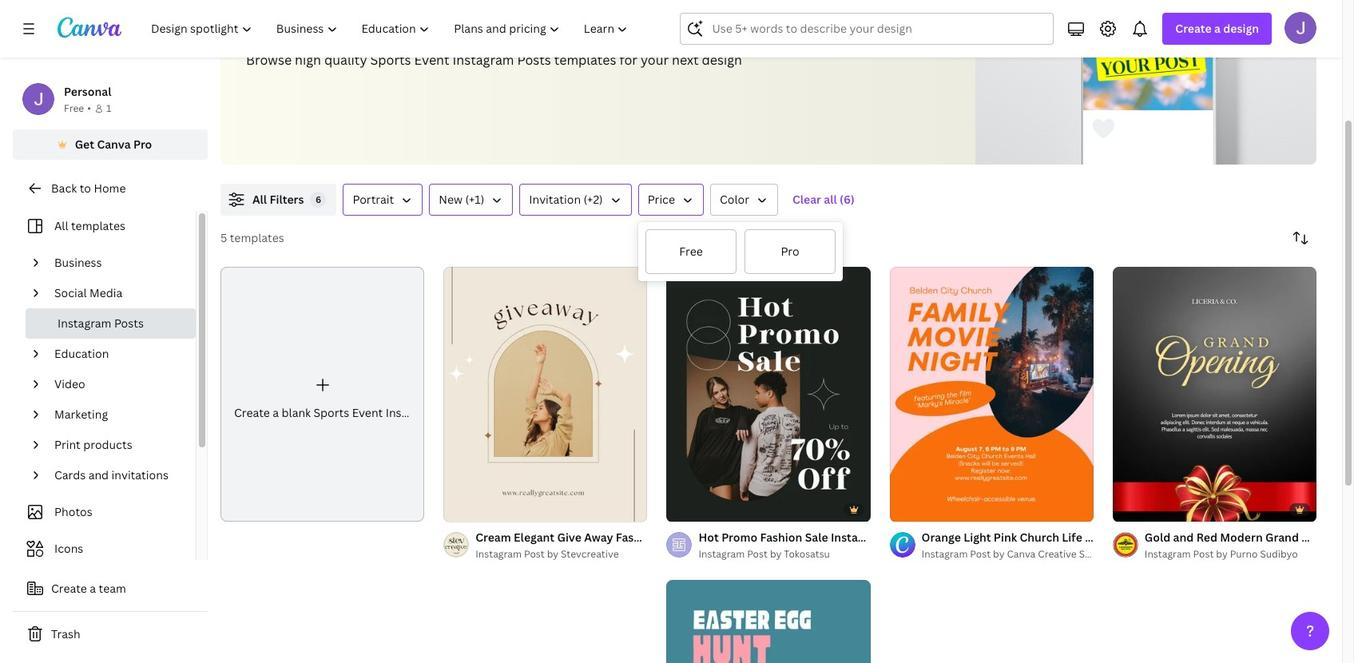 Task type: locate. For each thing, give the bounding box(es) containing it.
posts down sports event instagram posts templates
[[517, 51, 551, 69]]

photos link
[[22, 497, 186, 527]]

social media link
[[48, 278, 186, 308]]

pro down clear
[[781, 244, 799, 259]]

and inside gold and red modern grand opening in instagram post by purno sudibyo
[[1173, 530, 1194, 545]]

1 horizontal spatial all
[[252, 192, 267, 207]]

sports for quality
[[370, 51, 411, 69]]

Sort by button
[[1285, 222, 1317, 254]]

media
[[90, 285, 122, 300]]

portrait
[[353, 192, 394, 207], [915, 530, 957, 545]]

create
[[1176, 21, 1212, 36], [234, 405, 270, 421], [51, 581, 87, 596]]

event right blank
[[352, 405, 383, 421]]

instagram posts
[[58, 316, 144, 331]]

0 vertical spatial canva
[[97, 137, 131, 152]]

create a team
[[51, 581, 126, 596]]

1 by from the left
[[547, 547, 559, 561]]

0 vertical spatial design
[[1223, 21, 1259, 36]]

3 by from the left
[[993, 547, 1005, 561]]

pro button
[[744, 228, 836, 275]]

1 horizontal spatial create
[[234, 405, 270, 421]]

0 horizontal spatial a
[[90, 581, 96, 596]]

1 horizontal spatial pro
[[781, 244, 799, 259]]

get canva pro
[[75, 137, 152, 152]]

and
[[88, 467, 109, 483], [1173, 530, 1194, 545]]

templates
[[628, 2, 758, 37], [554, 51, 616, 69], [71, 218, 125, 233], [230, 230, 284, 245]]

0 horizontal spatial pro
[[133, 137, 152, 152]]

1 sports event instagram posts templates image from the left
[[976, 0, 1317, 165]]

create a blank sports event instagram post link
[[221, 267, 466, 522]]

trash
[[51, 626, 80, 642]]

posts up for
[[552, 2, 623, 37]]

0 vertical spatial create
[[1176, 21, 1212, 36]]

event down the top level navigation element
[[414, 51, 449, 69]]

instagram post by stevcreative link
[[476, 546, 647, 562]]

red
[[1197, 530, 1218, 545]]

1 fashion from the left
[[616, 530, 658, 545]]

post
[[442, 405, 466, 421], [718, 530, 742, 545], [888, 530, 912, 545], [524, 547, 545, 561], [747, 547, 768, 561], [970, 547, 991, 561], [1193, 547, 1214, 561]]

1 vertical spatial portrait
[[915, 530, 957, 545]]

all left filters
[[252, 192, 267, 207]]

1 horizontal spatial portrait
[[915, 530, 957, 545]]

invitations
[[111, 467, 168, 483]]

create a team button
[[13, 573, 208, 605]]

1 vertical spatial posts
[[517, 51, 551, 69]]

instagram
[[418, 2, 546, 37], [453, 51, 514, 69], [58, 316, 111, 331], [386, 405, 440, 421], [661, 530, 715, 545], [831, 530, 885, 545], [476, 547, 522, 561], [699, 547, 745, 561], [922, 547, 968, 561], [1145, 547, 1191, 561]]

print products
[[54, 437, 132, 452]]

1 vertical spatial event
[[414, 51, 449, 69]]

fashion up "instagram post by tokosatsu" link
[[760, 530, 802, 545]]

orange light pink church life events type and photocentric trendy church announcement instagram post portrait image
[[890, 267, 1094, 522]]

modern
[[1220, 530, 1263, 545]]

1 horizontal spatial canva
[[1007, 547, 1036, 561]]

0 horizontal spatial design
[[702, 51, 742, 69]]

fashion inside cream elegant give away fashion instagram post instagram post by stevcreative
[[616, 530, 658, 545]]

a inside dropdown button
[[1214, 21, 1221, 36]]

sports down the top level navigation element
[[370, 51, 411, 69]]

cream elegant give away fashion instagram post instagram post by stevcreative
[[476, 530, 742, 561]]

2 vertical spatial create
[[51, 581, 87, 596]]

gold
[[1145, 530, 1171, 545]]

design right next
[[702, 51, 742, 69]]

1 vertical spatial sports
[[370, 51, 411, 69]]

2 vertical spatial sports
[[314, 405, 349, 421]]

event for quality
[[414, 51, 449, 69]]

0 horizontal spatial free
[[64, 101, 84, 115]]

and right cards
[[88, 467, 109, 483]]

invitation (+2)
[[529, 192, 603, 207]]

0 vertical spatial a
[[1214, 21, 1221, 36]]

instagram inside gold and red modern grand opening in instagram post by purno sudibyo
[[1145, 547, 1191, 561]]

1 horizontal spatial design
[[1223, 21, 1259, 36]]

sports event instagram posts templates image
[[976, 0, 1317, 165], [1084, 0, 1213, 110]]

a inside button
[[90, 581, 96, 596]]

portrait inside hot promo fashion sale instagram post portrait instagram post by tokosatsu
[[915, 530, 957, 545]]

1 vertical spatial design
[[702, 51, 742, 69]]

post inside instagram post by canva creative studio 'link'
[[970, 547, 991, 561]]

cards and invitations
[[54, 467, 168, 483]]

create for create a design
[[1176, 21, 1212, 36]]

create a blank sports event instagram post element
[[221, 267, 466, 522]]

stevcreative
[[561, 547, 619, 561]]

0 horizontal spatial and
[[88, 467, 109, 483]]

gold and red modern grand opening in link
[[1145, 529, 1354, 546]]

posts
[[552, 2, 623, 37], [517, 51, 551, 69], [114, 316, 144, 331]]

0 horizontal spatial fashion
[[616, 530, 658, 545]]

2 vertical spatial a
[[90, 581, 96, 596]]

sports right blank
[[314, 405, 349, 421]]

by left tokosatsu
[[770, 547, 782, 561]]

by inside gold and red modern grand opening in instagram post by purno sudibyo
[[1216, 547, 1228, 561]]

1 horizontal spatial fashion
[[760, 530, 802, 545]]

by left purno
[[1216, 547, 1228, 561]]

fashion right away
[[616, 530, 658, 545]]

instagram post by canva creative studio
[[922, 547, 1109, 561]]

free for free
[[679, 244, 703, 259]]

0 horizontal spatial all
[[54, 218, 68, 233]]

a
[[1214, 21, 1221, 36], [273, 405, 279, 421], [90, 581, 96, 596]]

0 vertical spatial all
[[252, 192, 267, 207]]

sports up high
[[246, 2, 334, 37]]

in
[[1350, 530, 1354, 545]]

clear all (6) button
[[785, 184, 863, 216]]

top level navigation element
[[141, 13, 642, 45]]

color button
[[710, 184, 778, 216]]

2 vertical spatial event
[[352, 405, 383, 421]]

new (+1) button
[[429, 184, 513, 216]]

portrait inside 'button'
[[353, 192, 394, 207]]

1 vertical spatial canva
[[1007, 547, 1036, 561]]

event up quality
[[339, 2, 413, 37]]

1 vertical spatial pro
[[781, 244, 799, 259]]

1 vertical spatial all
[[54, 218, 68, 233]]

by for cream
[[547, 547, 559, 561]]

invitation (+2) button
[[520, 184, 632, 216]]

4 by from the left
[[1216, 547, 1228, 561]]

free left •
[[64, 101, 84, 115]]

to
[[80, 181, 91, 196]]

posts down 'social media' link
[[114, 316, 144, 331]]

fashion inside hot promo fashion sale instagram post portrait instagram post by tokosatsu
[[760, 530, 802, 545]]

0 horizontal spatial posts
[[114, 316, 144, 331]]

0 vertical spatial and
[[88, 467, 109, 483]]

free down price "button"
[[679, 244, 703, 259]]

invitation
[[529, 192, 581, 207]]

1 vertical spatial and
[[1173, 530, 1194, 545]]

sports for blank
[[314, 405, 349, 421]]

all filters
[[252, 192, 304, 207]]

create inside dropdown button
[[1176, 21, 1212, 36]]

by left the creative
[[993, 547, 1005, 561]]

free inside button
[[679, 244, 703, 259]]

0 horizontal spatial portrait
[[353, 192, 394, 207]]

by down give
[[547, 547, 559, 561]]

1 vertical spatial create
[[234, 405, 270, 421]]

and left red
[[1173, 530, 1194, 545]]

free for free •
[[64, 101, 84, 115]]

fashion
[[616, 530, 658, 545], [760, 530, 802, 545]]

None search field
[[680, 13, 1054, 45]]

pro up back to home link
[[133, 137, 152, 152]]

1 horizontal spatial free
[[679, 244, 703, 259]]

0 vertical spatial posts
[[552, 2, 623, 37]]

post inside create a blank sports event instagram post element
[[442, 405, 466, 421]]

0 horizontal spatial canva
[[97, 137, 131, 152]]

1
[[106, 101, 111, 115]]

by for hot
[[770, 547, 782, 561]]

clear
[[793, 192, 821, 207]]

all
[[252, 192, 267, 207], [54, 218, 68, 233]]

0 vertical spatial portrait
[[353, 192, 394, 207]]

marketing
[[54, 407, 108, 422]]

by inside cream elegant give away fashion instagram post instagram post by stevcreative
[[547, 547, 559, 561]]

2 fashion from the left
[[760, 530, 802, 545]]

design
[[1223, 21, 1259, 36], [702, 51, 742, 69]]

create inside button
[[51, 581, 87, 596]]

education
[[54, 346, 109, 361]]

a for blank
[[273, 405, 279, 421]]

instagram post by purno sudibyo link
[[1145, 546, 1317, 562]]

1 horizontal spatial a
[[273, 405, 279, 421]]

elegant
[[514, 530, 555, 545]]

for
[[619, 51, 638, 69]]

1 horizontal spatial and
[[1173, 530, 1194, 545]]

all
[[824, 192, 837, 207]]

1 vertical spatial free
[[679, 244, 703, 259]]

(6)
[[840, 192, 855, 207]]

all down back
[[54, 218, 68, 233]]

instagram post by canva creative studio link
[[922, 546, 1109, 562]]

2 by from the left
[[770, 547, 782, 561]]

canva right the get
[[97, 137, 131, 152]]

all templates link
[[22, 211, 186, 241]]

design left jacob simon image
[[1223, 21, 1259, 36]]

instagram post by tokosatsu link
[[699, 546, 871, 562]]

Search search field
[[712, 14, 1044, 44]]

2 horizontal spatial a
[[1214, 21, 1221, 36]]

sports
[[246, 2, 334, 37], [370, 51, 411, 69], [314, 405, 349, 421]]

canva left the creative
[[1007, 547, 1036, 561]]

free •
[[64, 101, 91, 115]]

0 horizontal spatial create
[[51, 581, 87, 596]]

cream
[[476, 530, 511, 545]]

create a blank sports event instagram post
[[234, 405, 466, 421]]

give
[[557, 530, 582, 545]]

0 vertical spatial free
[[64, 101, 84, 115]]

2 horizontal spatial create
[[1176, 21, 1212, 36]]

by inside hot promo fashion sale instagram post portrait instagram post by tokosatsu
[[770, 547, 782, 561]]

(+1)
[[465, 192, 484, 207]]

1 vertical spatial a
[[273, 405, 279, 421]]



Task type: vqa. For each thing, say whether or not it's contained in the screenshot.
second the "Sports Event Instagram Posts templates" image from left
yes



Task type: describe. For each thing, give the bounding box(es) containing it.
social media
[[54, 285, 122, 300]]

0 vertical spatial pro
[[133, 137, 152, 152]]

create a design button
[[1163, 13, 1272, 45]]

price
[[648, 192, 675, 207]]

cream elegant give away fashion instagram post link
[[476, 529, 742, 546]]

clear all (6)
[[793, 192, 855, 207]]

quality
[[324, 51, 367, 69]]

all for all templates
[[54, 218, 68, 233]]

create for create a blank sports event instagram post
[[234, 405, 270, 421]]

opening
[[1302, 530, 1348, 545]]

business
[[54, 255, 102, 270]]

0 vertical spatial sports
[[246, 2, 334, 37]]

0 vertical spatial event
[[339, 2, 413, 37]]

personal
[[64, 84, 111, 99]]

(+2)
[[584, 192, 603, 207]]

browse
[[246, 51, 292, 69]]

and for cards
[[88, 467, 109, 483]]

trash link
[[13, 618, 208, 650]]

5 templates
[[221, 230, 284, 245]]

back to home link
[[13, 173, 208, 205]]

create a design
[[1176, 21, 1259, 36]]

grand
[[1266, 530, 1299, 545]]

design inside dropdown button
[[1223, 21, 1259, 36]]

tokosatsu
[[784, 547, 830, 561]]

away
[[584, 530, 613, 545]]

by inside 'link'
[[993, 547, 1005, 561]]

free button
[[645, 228, 737, 275]]

photos
[[54, 504, 92, 519]]

sale
[[805, 530, 828, 545]]

green bunny illustration easter egg hunt instagram image
[[667, 580, 871, 663]]

filters
[[270, 192, 304, 207]]

promo
[[722, 530, 758, 545]]

templates left for
[[554, 51, 616, 69]]

hot promo fashion sale instagram post portrait instagram post by tokosatsu
[[699, 530, 957, 561]]

marketing link
[[48, 399, 186, 430]]

post inside gold and red modern grand opening in instagram post by purno sudibyo
[[1193, 547, 1214, 561]]

2 vertical spatial posts
[[114, 316, 144, 331]]

templates up next
[[628, 2, 758, 37]]

jacob simon image
[[1285, 12, 1317, 44]]

portrait button
[[343, 184, 423, 216]]

high
[[295, 51, 321, 69]]

your
[[641, 51, 669, 69]]

home
[[94, 181, 126, 196]]

icons
[[54, 541, 83, 556]]

business link
[[48, 248, 186, 278]]

studio
[[1079, 547, 1109, 561]]

templates down back to home
[[71, 218, 125, 233]]

1 horizontal spatial posts
[[517, 51, 551, 69]]

a for team
[[90, 581, 96, 596]]

icons link
[[22, 534, 186, 564]]

templates right 5
[[230, 230, 284, 245]]

video
[[54, 376, 85, 391]]

all for all filters
[[252, 192, 267, 207]]

5
[[221, 230, 227, 245]]

hot promo fashion sale instagram post portrait image
[[667, 267, 871, 522]]

canva inside button
[[97, 137, 131, 152]]

back
[[51, 181, 77, 196]]

hot
[[699, 530, 719, 545]]

instagram inside 'link'
[[922, 547, 968, 561]]

next
[[672, 51, 699, 69]]

back to home
[[51, 181, 126, 196]]

get canva pro button
[[13, 129, 208, 160]]

gold and red modern grand opening in instagram post by purno sudibyo
[[1145, 530, 1354, 561]]

a for design
[[1214, 21, 1221, 36]]

print products link
[[48, 430, 186, 460]]

print
[[54, 437, 81, 452]]

2 sports event instagram posts templates image from the left
[[1084, 0, 1213, 110]]

canva inside 'link'
[[1007, 547, 1036, 561]]

get
[[75, 137, 94, 152]]

cards and invitations link
[[48, 460, 186, 491]]

hot promo fashion sale instagram post portrait link
[[699, 529, 957, 546]]

cream elegant give away fashion instagram post image
[[444, 267, 647, 522]]

sports event instagram posts templates
[[246, 2, 758, 37]]

6 filter options selected element
[[310, 192, 326, 208]]

and for gold
[[1173, 530, 1194, 545]]

new
[[439, 192, 463, 207]]

products
[[83, 437, 132, 452]]

6
[[315, 193, 321, 205]]

purno
[[1230, 547, 1258, 561]]

browse high quality sports event instagram posts templates for your next design
[[246, 51, 742, 69]]

gold and red modern grand opening instagram post image
[[1113, 267, 1317, 522]]

create for create a team
[[51, 581, 87, 596]]

blank
[[282, 405, 311, 421]]

cards
[[54, 467, 86, 483]]

video link
[[48, 369, 186, 399]]

new (+1)
[[439, 192, 484, 207]]

education link
[[48, 339, 186, 369]]

sudibyo
[[1260, 547, 1298, 561]]

price button
[[638, 184, 704, 216]]

2 horizontal spatial posts
[[552, 2, 623, 37]]

event for blank
[[352, 405, 383, 421]]

•
[[87, 101, 91, 115]]

by for gold
[[1216, 547, 1228, 561]]

color
[[720, 192, 749, 207]]



